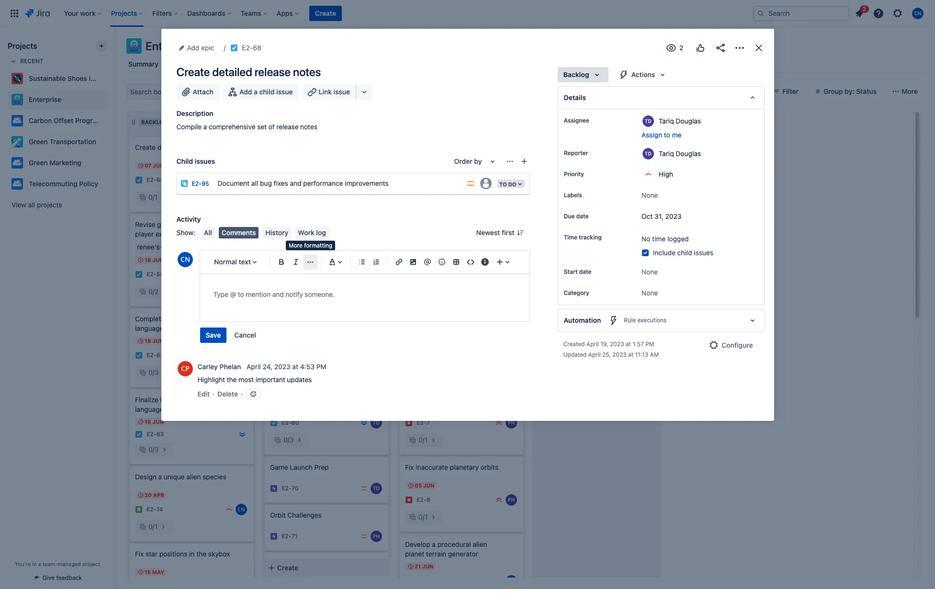 Task type: vqa. For each thing, say whether or not it's contained in the screenshot.
STATUS
no



Task type: describe. For each thing, give the bounding box(es) containing it.
21
[[415, 563, 421, 569]]

epic
[[201, 44, 214, 52]]

initiative
[[89, 74, 116, 82]]

carbon offset program link
[[8, 111, 103, 130]]

e2-95 link
[[192, 180, 209, 187]]

0 vertical spatial notes
[[293, 65, 321, 79]]

implement
[[405, 305, 438, 313]]

20 apr
[[145, 492, 164, 498]]

1 vertical spatial pm
[[316, 362, 326, 370]]

share image
[[715, 42, 726, 54]]

1 down e2-7 link
[[425, 436, 428, 444]]

1 vertical spatial 15 may
[[145, 569, 164, 575]]

rule
[[624, 317, 636, 324]]

save button
[[200, 328, 227, 343]]

1 vertical spatial release
[[276, 123, 299, 131]]

jul
[[153, 162, 163, 169]]

1 horizontal spatial cara nguyen image
[[371, 178, 382, 190]]

info panel image
[[479, 256, 491, 268]]

numbered list ⌘⇧7 image
[[371, 256, 382, 268]]

/ down e2-14 link
[[153, 522, 155, 531]]

e2-22
[[282, 257, 299, 265]]

0 vertical spatial release
[[255, 65, 291, 79]]

1 vertical spatial detailed
[[157, 143, 182, 151]]

for right show:
[[200, 220, 208, 228]]

task image up the calendar
[[231, 44, 238, 52]]

create detailed release notes dialog
[[161, 29, 774, 421]]

1 for design a unique alien species
[[155, 522, 158, 531]]

e2-68 for 'e2-68' link to the bottom
[[147, 176, 164, 184]]

0 vertical spatial april
[[587, 341, 599, 348]]

for down copy link to comment icon on the bottom of page
[[335, 382, 343, 390]]

highest image for fix inaccurate planetary orbits
[[495, 496, 503, 504]]

all for view
[[28, 201, 35, 209]]

jun up 58
[[152, 257, 164, 263]]

18 june 2023 image for complete localization for all languages
[[137, 337, 145, 345]]

Comment - Main content area, start typing to enter text. text field
[[213, 289, 516, 300]]

lowest image for e2-58
[[225, 271, 233, 278]]

include
[[653, 249, 676, 257]]

green for green transportation
[[29, 137, 48, 146]]

updates
[[287, 375, 312, 384]]

0 vertical spatial 15 may
[[280, 166, 299, 172]]

2 tariq from the top
[[659, 149, 674, 157]]

emoji image
[[436, 256, 448, 268]]

high image for e2-27
[[360, 180, 368, 188]]

payton hansen image for 22
[[371, 255, 382, 267]]

activity
[[176, 215, 201, 223]]

more formatting
[[289, 242, 332, 249]]

sustainable
[[29, 74, 66, 82]]

child issues
[[176, 157, 215, 165]]

offset
[[54, 116, 73, 125]]

2023 right 25,
[[613, 351, 627, 358]]

1 horizontal spatial game
[[292, 382, 309, 390]]

18 up e2-58
[[145, 257, 151, 263]]

1 vertical spatial notes
[[300, 123, 317, 131]]

tab list containing board
[[121, 56, 930, 73]]

0 vertical spatial tariq douglas image
[[238, 84, 253, 99]]

to do 7
[[276, 118, 301, 126]]

forms
[[302, 60, 321, 68]]

0 vertical spatial enterprise
[[146, 39, 198, 53]]

enterprise link
[[8, 90, 103, 109]]

tariq douglas image for 60
[[371, 417, 382, 429]]

3 for complete localization for all languages
[[155, 368, 159, 376]]

01
[[280, 243, 286, 250]]

compile
[[176, 123, 202, 131]]

1 vertical spatial april
[[588, 351, 601, 358]]

0 horizontal spatial the
[[196, 550, 206, 558]]

e2-8 link
[[417, 496, 430, 504]]

add a child issue
[[239, 88, 293, 96]]

task image for create detailed release notes
[[135, 176, 143, 184]]

1 horizontal spatial may
[[287, 166, 299, 172]]

timeline link
[[261, 56, 292, 73]]

order by
[[454, 157, 482, 165]]

0 down e2-58 link
[[148, 287, 153, 295]]

attach button
[[176, 84, 219, 100]]

lowest image for e2-60
[[360, 419, 368, 427]]

e2- for 'e2-68' link to the bottom
[[147, 176, 156, 184]]

add for add epic
[[187, 44, 199, 52]]

Search board text field
[[127, 85, 200, 98]]

60
[[291, 419, 299, 426]]

project
[[82, 561, 100, 567]]

create child image
[[520, 158, 528, 165]]

0 down the 07 at the left of page
[[148, 193, 153, 201]]

18 for finalize localization for multiple languages
[[145, 419, 151, 425]]

history
[[266, 228, 289, 237]]

telecommuting policy
[[29, 180, 98, 188]]

text
[[239, 258, 251, 266]]

a for dynamic
[[440, 305, 443, 313]]

skybox
[[208, 550, 230, 558]]

carbon
[[29, 116, 52, 125]]

add for add a child issue
[[239, 88, 252, 96]]

italic ⌘i image
[[290, 256, 302, 268]]

unique
[[164, 473, 185, 481]]

a for child
[[254, 88, 258, 96]]

task image left e2-58 link
[[135, 271, 143, 278]]

e2- for e2-63 link
[[147, 431, 156, 438]]

launch
[[290, 463, 313, 471]]

enterprise inside enterprise link
[[29, 95, 61, 103]]

1 horizontal spatial in
[[189, 550, 195, 558]]

terrain
[[426, 550, 446, 558]]

medium image for game launch prep
[[360, 485, 368, 492]]

game
[[270, 463, 288, 471]]

highest image for improve ai threat response
[[360, 257, 368, 265]]

24,
[[263, 362, 272, 370]]

summary
[[128, 60, 159, 68]]

25 may 2023 image
[[407, 166, 415, 173]]

1 vertical spatial highest image
[[495, 419, 503, 427]]

view all projects link
[[8, 196, 107, 214]]

improve for improve ai threat response
[[270, 224, 295, 232]]

e2- for e2-27 link
[[282, 180, 291, 187]]

newest first image
[[517, 229, 524, 237]]

assignee pin to top. only you can see pinned fields. image
[[591, 117, 599, 125]]

description
[[176, 109, 213, 117]]

0 / 2
[[148, 287, 159, 295]]

/ down e2-60 link
[[288, 436, 290, 444]]

copy link to comment image
[[328, 362, 336, 370]]

behavior
[[440, 224, 466, 232]]

backlog for backlog 12
[[141, 119, 168, 125]]

18 june 2023 image for finalize localization for multiple languages
[[137, 418, 145, 426]]

detailed inside 'dialog'
[[212, 65, 252, 79]]

more formatting tooltip
[[286, 241, 335, 250]]

0 down e2-7 link
[[419, 436, 423, 444]]

e2-63 link
[[147, 430, 164, 438]]

multiple
[[207, 396, 232, 404]]

april 24, 2023 at 4:53 pm
[[247, 362, 326, 370]]

localization for complete
[[167, 315, 202, 323]]

profile image of cara nguyen image
[[177, 252, 193, 267]]

2023 right 19,
[[610, 341, 624, 348]]

oct 31, 2023
[[642, 212, 682, 220]]

0 horizontal spatial 2
[[155, 287, 159, 295]]

ai for threat
[[297, 224, 303, 232]]

bullet list ⌘⇧8 image
[[356, 256, 368, 268]]

jun for develop a procedural alien planet terrain generator
[[422, 563, 434, 569]]

none for start date
[[642, 268, 658, 276]]

alien for procedural
[[473, 540, 487, 548]]

/ down e2-58 link
[[153, 287, 155, 295]]

bold ⌘b image
[[276, 256, 287, 268]]

normal text
[[214, 258, 251, 266]]

20 april 2023 image
[[137, 491, 145, 499]]

add people image
[[271, 86, 283, 97]]

01 jun
[[280, 243, 299, 250]]

add reaction image
[[250, 390, 257, 398]]

0 vertical spatial payton hansen image
[[250, 84, 265, 99]]

/ down the e2-8 link
[[423, 513, 425, 521]]

2 vertical spatial tariq douglas image
[[236, 350, 247, 361]]

2 vertical spatial april
[[247, 362, 261, 370]]

0 horizontal spatial cara nguyen image
[[236, 504, 247, 515]]

/ left 4:53
[[288, 355, 290, 363]]

lowest image
[[495, 180, 503, 188]]

e2-71
[[282, 533, 298, 540]]

create detailed release notes inside 'dialog'
[[176, 65, 321, 79]]

star
[[146, 550, 158, 558]]

tariq douglas image for 58
[[236, 269, 247, 280]]

18 jun up e2-58
[[145, 257, 164, 263]]

team-
[[43, 561, 58, 567]]

actions button
[[612, 67, 674, 82]]

by
[[474, 157, 482, 165]]

done 0
[[546, 118, 570, 126]]

1 douglas from the top
[[676, 117, 701, 125]]

finalize
[[135, 396, 158, 404]]

19,
[[601, 341, 608, 348]]

actions
[[631, 70, 655, 79]]

complete localization for all languages
[[135, 315, 221, 332]]

tutorial for 18 june 2023 image left of profile image of cara nguyen at left
[[176, 220, 198, 228]]

summary link
[[126, 56, 160, 73]]

1 tariq from the top
[[659, 117, 674, 125]]

2023 right 31,
[[665, 212, 682, 220]]

/ down e2-63 link
[[153, 445, 155, 454]]

logged
[[668, 235, 689, 243]]

player for task icon
[[270, 392, 289, 400]]

jun for improve ai behavior scripts via refactoring
[[423, 247, 434, 253]]

0 down e2-62 link
[[148, 368, 153, 376]]

for inside the "finalize localization for multiple languages"
[[197, 396, 205, 404]]

create column image
[[671, 114, 682, 126]]

0 / 3 for finalize localization for multiple languages
[[148, 445, 159, 454]]

no time logged
[[642, 235, 689, 243]]

0 down bold ⌘b icon in the top left of the page
[[284, 274, 288, 282]]

1 for create detailed release notes
[[155, 193, 158, 201]]

collapse recent projects image
[[8, 56, 19, 67]]

0 down e2-14 link
[[148, 522, 153, 531]]

labels pin to top. only you can see pinned fields. image
[[584, 192, 592, 199]]

/ down e2-7 link
[[423, 436, 425, 444]]

newest first button
[[471, 227, 530, 239]]

me
[[672, 131, 682, 139]]

task image for complete localization for all languages
[[135, 352, 143, 359]]

/ down 07 jul
[[153, 193, 155, 201]]

2 vertical spatial release
[[184, 143, 206, 151]]

executions
[[638, 317, 667, 324]]

species
[[203, 473, 226, 481]]

4
[[290, 355, 294, 363]]

bug image for improve ai threat response
[[270, 257, 278, 265]]

date for start date
[[579, 268, 592, 276]]

e2-60 link
[[282, 419, 299, 427]]

1 vertical spatial tariq douglas image
[[506, 178, 517, 190]]

0 down e2-63 link
[[148, 445, 153, 454]]

green marketing
[[29, 159, 81, 167]]

e2- for e2-62 link
[[147, 352, 156, 359]]

due
[[564, 213, 575, 220]]

e2-27 link
[[282, 180, 299, 188]]

shoes
[[67, 74, 87, 82]]

add epic
[[187, 44, 214, 52]]

1 vertical spatial in
[[32, 561, 37, 567]]

2 douglas from the top
[[676, 149, 701, 157]]

priority: medium image
[[466, 179, 475, 188]]

1 horizontal spatial lowest image
[[239, 431, 246, 438]]

task image for improve ai behavior scripts via refactoring
[[405, 261, 413, 269]]

1 vertical spatial at
[[628, 351, 634, 358]]

20
[[145, 492, 152, 498]]

more formatting image
[[305, 256, 316, 268]]

copy link to issue image
[[259, 44, 267, 51]]

e2-58 link
[[147, 270, 164, 279]]

start
[[564, 268, 578, 276]]

document
[[218, 179, 250, 187]]

transportation
[[50, 137, 96, 146]]

create banner
[[0, 0, 935, 27]]

localization for finalize
[[160, 396, 195, 404]]

1 down italic ⌘i image
[[290, 274, 293, 282]]

/ down e2-62 link
[[153, 368, 155, 376]]

e2-68 for the rightmost 'e2-68' link
[[242, 44, 261, 52]]

revise for 18 june 2023 image left of profile image of cara nguyen at left
[[135, 220, 155, 228]]

2 inside create 'banner'
[[863, 5, 866, 12]]

05
[[415, 482, 422, 488]]

0 vertical spatial 15
[[280, 166, 286, 172]]

1 vertical spatial e2-68 link
[[147, 176, 164, 184]]

0 vertical spatial cara nguyen image
[[225, 84, 240, 99]]

20 april 2023 image
[[137, 491, 145, 499]]

payton hansen image for 71
[[371, 531, 382, 542]]

player for 18 june 2023 image left of profile image of cara nguyen at left
[[135, 230, 154, 238]]

3 for finalize localization for multiple languages
[[155, 445, 159, 454]]

1 horizontal spatial cara nguyen image
[[506, 340, 517, 352]]

link image
[[393, 256, 405, 268]]

e2-60
[[282, 419, 299, 426]]

calendar link
[[221, 56, 254, 73]]

1 horizontal spatial 7
[[427, 419, 430, 426]]

to
[[664, 131, 670, 139]]

18 june 2023 image left profile image of cara nguyen at left
[[137, 256, 145, 264]]

1 vertical spatial revise game tutorial for better player experience
[[270, 382, 364, 400]]

vote options: no one has voted for this issue yet. image
[[695, 42, 706, 54]]

recent
[[20, 57, 43, 65]]

0 horizontal spatial may
[[152, 569, 164, 575]]

feedback
[[56, 574, 82, 581]]

medium image for orbit challenges
[[360, 533, 368, 540]]

1 tariq douglas from the top
[[659, 117, 701, 125]]

e2-95
[[192, 180, 209, 187]]

e2-22 link
[[282, 257, 299, 265]]



Task type: locate. For each thing, give the bounding box(es) containing it.
2 payton hansen image from the top
[[371, 531, 382, 542]]

revise game tutorial for better player experience up profile image of cara nguyen at left
[[135, 220, 229, 238]]

green up telecommuting
[[29, 159, 48, 167]]

in right you're
[[32, 561, 37, 567]]

bug image
[[405, 419, 413, 427]]

0 vertical spatial tariq douglas
[[659, 117, 701, 125]]

1 vertical spatial bug image
[[405, 496, 413, 504]]

0 vertical spatial 68
[[253, 44, 261, 52]]

0 horizontal spatial revise game tutorial for better player experience
[[135, 220, 229, 238]]

release up add people icon
[[255, 65, 291, 79]]

date for due date
[[576, 213, 589, 220]]

child down logged on the top of page
[[678, 249, 692, 257]]

18 jun for complete
[[145, 338, 164, 344]]

give feedback button
[[27, 570, 88, 586]]

task image
[[231, 44, 238, 52], [135, 176, 143, 184], [405, 261, 413, 269], [135, 271, 143, 278], [135, 352, 143, 359], [135, 431, 143, 438]]

0 vertical spatial localization
[[167, 315, 202, 323]]

18 for complete localization for all languages
[[145, 338, 151, 344]]

1 vertical spatial douglas
[[676, 149, 701, 157]]

tariq douglas image for 68
[[236, 174, 247, 186]]

jun up '62'
[[152, 338, 164, 344]]

revise left show:
[[135, 220, 155, 228]]

none up executions
[[642, 289, 658, 297]]

e2-68 inside create detailed release notes 'dialog'
[[242, 44, 261, 52]]

create inside 'dialog'
[[176, 65, 210, 79]]

labels
[[564, 192, 582, 199]]

backlog for backlog
[[563, 70, 589, 79]]

1 green from the top
[[29, 137, 48, 146]]

none for labels
[[642, 191, 658, 199]]

payton hansen image for e2-7
[[506, 417, 517, 429]]

a left team-
[[38, 561, 41, 567]]

7 right bug icon
[[427, 419, 430, 426]]

0 / 3 down e2-62 link
[[148, 368, 159, 376]]

15 may up e2-27
[[280, 166, 299, 172]]

1 vertical spatial languages
[[135, 405, 167, 413]]

0 vertical spatial tariq
[[659, 117, 674, 125]]

cara nguyen image
[[506, 340, 517, 352], [236, 504, 247, 515]]

95
[[202, 180, 209, 187]]

code snippet image
[[465, 256, 476, 268]]

1 horizontal spatial add
[[239, 88, 252, 96]]

revise
[[135, 220, 155, 228], [270, 382, 290, 390]]

01 june 2023 image
[[272, 243, 280, 250], [272, 243, 280, 250]]

bug image for fix inaccurate planetary orbits
[[405, 496, 413, 504]]

develop
[[405, 540, 430, 548]]

1 vertical spatial 15
[[145, 569, 151, 575]]

all inside create detailed release notes 'dialog'
[[251, 179, 258, 187]]

experience down updates
[[291, 392, 325, 400]]

first
[[502, 228, 515, 237]]

0 down e2-60 link
[[284, 436, 288, 444]]

1 vertical spatial child
[[678, 249, 692, 257]]

order
[[454, 157, 473, 165]]

asteroid
[[473, 305, 498, 313]]

work log button
[[295, 227, 329, 239]]

8
[[427, 496, 430, 504]]

ai for behavior
[[432, 224, 438, 232]]

alien right the unique
[[186, 473, 201, 481]]

18 for improve ai behavior scripts via refactoring
[[415, 247, 421, 253]]

18 jun for improve
[[415, 247, 434, 253]]

highest image
[[495, 261, 503, 269]]

18 june 2023 image for improve ai behavior scripts via refactoring
[[407, 247, 415, 254]]

game down 4:53
[[292, 382, 309, 390]]

0 / 1 for design a unique alien species
[[148, 522, 158, 531]]

2 vertical spatial notes
[[208, 143, 225, 151]]

0 / 1 for create detailed release notes
[[148, 193, 158, 201]]

07 july 2023 image
[[137, 162, 145, 170], [137, 162, 145, 170]]

18 jun up e2-63 on the bottom
[[145, 419, 164, 425]]

comprehensive
[[209, 123, 256, 131]]

the left skybox
[[196, 550, 206, 558]]

localization inside complete localization for all languages
[[167, 315, 202, 323]]

table image
[[451, 256, 462, 268]]

improve for improve ai behavior scripts via refactoring
[[405, 224, 430, 232]]

0 vertical spatial issues
[[195, 157, 215, 165]]

bug image
[[270, 257, 278, 265], [405, 496, 413, 504]]

automation
[[564, 316, 601, 324]]

cara nguyen image
[[225, 84, 240, 99], [371, 178, 382, 190]]

newest first
[[476, 228, 515, 237]]

e2- for the e2-8 link
[[417, 496, 427, 504]]

18 jun up e2-62
[[145, 338, 164, 344]]

localization up save 'button'
[[167, 315, 202, 323]]

2 improve from the left
[[405, 224, 430, 232]]

fix left inaccurate
[[405, 463, 414, 471]]

add image, video, or file image
[[408, 256, 419, 268]]

add a child issue button
[[223, 84, 299, 100]]

attach
[[193, 88, 214, 96]]

tutorial for task icon
[[311, 382, 333, 390]]

jun for complete localization for all languages
[[152, 338, 164, 344]]

05 jun
[[415, 482, 435, 488]]

3 for revise game tutorial for better player experience
[[290, 436, 294, 444]]

simulation
[[405, 315, 437, 323]]

0 vertical spatial medium image
[[360, 485, 368, 492]]

highest image left 'numbered list ⌘⇧7' icon
[[360, 257, 368, 265]]

carley phelan
[[198, 362, 241, 370]]

1 horizontal spatial issue
[[334, 88, 350, 96]]

backlog left 12
[[141, 119, 168, 125]]

sustainable shoes initiative
[[29, 74, 116, 82]]

tariq down to
[[659, 149, 674, 157]]

1 none from the top
[[642, 191, 658, 199]]

68 for 'e2-68' link to the bottom
[[156, 176, 164, 184]]

e2-8
[[417, 496, 430, 504]]

enterprise up board
[[146, 39, 198, 53]]

all inside complete localization for all languages
[[214, 315, 221, 323]]

2 ai from the left
[[432, 224, 438, 232]]

for inside complete localization for all languages
[[203, 315, 212, 323]]

in
[[189, 550, 195, 558], [32, 561, 37, 567]]

task image
[[270, 419, 278, 427]]

primary element
[[6, 0, 753, 27]]

1 payton hansen image from the top
[[371, 255, 382, 267]]

to
[[276, 119, 284, 125]]

a left dynamic
[[440, 305, 443, 313]]

a for comprehensive
[[203, 123, 207, 131]]

2 horizontal spatial all
[[251, 179, 258, 187]]

link web pages and more image
[[359, 86, 370, 98]]

18 june 2023 image left profile image of cara nguyen at left
[[137, 256, 145, 264]]

task image left e2-62 link
[[135, 352, 143, 359]]

18 june 2023 image up add image, video, or file
[[407, 247, 415, 254]]

improve ai behavior scripts via refactoring
[[405, 224, 500, 242]]

issue inside button
[[276, 88, 293, 96]]

revise game tutorial for better player experience down 4:53
[[270, 382, 364, 400]]

68
[[253, 44, 261, 52], [156, 176, 164, 184]]

0 vertical spatial child
[[259, 88, 275, 96]]

automation element
[[558, 309, 765, 332]]

add inside button
[[239, 88, 252, 96]]

douglas up assign to me button
[[676, 117, 701, 125]]

18 june 2023 image for complete localization for all languages
[[137, 337, 145, 345]]

0 vertical spatial languages
[[135, 324, 167, 332]]

may up and
[[287, 166, 299, 172]]

high image
[[225, 176, 233, 184]]

tariq douglas up me
[[659, 117, 701, 125]]

timeline
[[263, 60, 290, 68]]

e2-68 up the calendar
[[242, 44, 261, 52]]

0 right done
[[566, 118, 570, 126]]

a for procedural
[[432, 540, 436, 548]]

1 improve from the left
[[270, 224, 295, 232]]

reporter pin to top. only you can see pinned fields. image
[[590, 149, 598, 157]]

e2-7
[[417, 419, 430, 426]]

0 / 1 down e2-7 link
[[419, 436, 428, 444]]

1 horizontal spatial bug image
[[405, 496, 413, 504]]

/ down e2-22 link
[[288, 274, 290, 282]]

2 medium image from the top
[[360, 533, 368, 540]]

actions image
[[734, 42, 745, 54]]

2 vertical spatial at
[[292, 362, 298, 370]]

task image left e2-63 link
[[135, 431, 143, 438]]

0 vertical spatial 0 / 3
[[148, 368, 159, 376]]

2 vertical spatial lowest image
[[239, 431, 246, 438]]

tariq
[[659, 117, 674, 125], [659, 149, 674, 157]]

1 vertical spatial alien
[[473, 540, 487, 548]]

1 vertical spatial tutorial
[[311, 382, 333, 390]]

projects
[[37, 201, 62, 209]]

1 vertical spatial date
[[579, 268, 592, 276]]

detailed up child
[[157, 143, 182, 151]]

languages inside complete localization for all languages
[[135, 324, 167, 332]]

0 horizontal spatial e2-68 link
[[147, 176, 164, 184]]

cancel button
[[229, 328, 262, 343]]

languages for complete
[[135, 324, 167, 332]]

ai inside improve ai behavior scripts via refactoring
[[432, 224, 438, 232]]

3 none from the top
[[642, 289, 658, 297]]

performance
[[303, 179, 343, 187]]

payton hansen image right bullet list ⌘⇧8 image
[[371, 255, 382, 267]]

notes up link
[[293, 65, 321, 79]]

experience for 18 june 2023 image left of profile image of cara nguyen at left
[[156, 230, 190, 238]]

tariq douglas image for 70
[[371, 483, 382, 494]]

tab list
[[121, 56, 930, 73]]

25
[[415, 166, 422, 172]]

pm up am
[[646, 341, 654, 348]]

0 vertical spatial date
[[576, 213, 589, 220]]

1 vertical spatial tariq
[[659, 149, 674, 157]]

high image
[[360, 180, 368, 188], [225, 506, 233, 513]]

0 horizontal spatial improve
[[270, 224, 295, 232]]

0 vertical spatial alien
[[186, 473, 201, 481]]

1 horizontal spatial backlog
[[563, 70, 589, 79]]

give feedback
[[42, 574, 82, 581]]

tariq douglas image
[[238, 84, 253, 99], [506, 178, 517, 190], [236, 350, 247, 361]]

e2- for e2-7 link
[[417, 419, 427, 426]]

e2-62 link
[[147, 351, 164, 359]]

2 vertical spatial payton hansen image
[[506, 494, 517, 506]]

orbit challenges
[[270, 511, 322, 519]]

1 horizontal spatial fix
[[405, 463, 414, 471]]

phelan
[[220, 362, 241, 370]]

0 vertical spatial at
[[626, 341, 631, 348]]

0 horizontal spatial in
[[32, 561, 37, 567]]

backlog inside backlog 12
[[141, 119, 168, 125]]

0 horizontal spatial 15
[[145, 569, 151, 575]]

0 vertical spatial none
[[642, 191, 658, 199]]

may down star
[[152, 569, 164, 575]]

1 horizontal spatial 15
[[280, 166, 286, 172]]

0 down the e2-8 link
[[419, 513, 423, 521]]

e2- for e2-54 link at top
[[417, 261, 427, 268]]

1 horizontal spatial player
[[270, 392, 289, 400]]

0 horizontal spatial ai
[[297, 224, 303, 232]]

jun for improve ai threat response
[[287, 243, 299, 250]]

for
[[200, 220, 208, 228], [203, 315, 212, 323], [335, 382, 343, 390], [197, 396, 205, 404]]

0 vertical spatial create button
[[309, 6, 342, 21]]

e2-63
[[147, 431, 164, 438]]

a inside 'develop a procedural alien planet terrain generator'
[[432, 540, 436, 548]]

2023 right 24,
[[274, 362, 291, 370]]

0 horizontal spatial 7
[[297, 118, 301, 126]]

create
[[315, 9, 336, 17], [176, 65, 210, 79], [135, 143, 156, 151], [277, 564, 298, 572]]

21 june 2023 image
[[407, 563, 415, 570], [407, 563, 415, 570]]

2 horizontal spatial may
[[423, 166, 435, 172]]

2 none from the top
[[642, 268, 658, 276]]

e2-71 link
[[282, 532, 298, 540]]

2 vertical spatial 3
[[155, 445, 159, 454]]

at left 11:13
[[628, 351, 634, 358]]

2 languages from the top
[[135, 405, 167, 413]]

delete
[[218, 390, 238, 398]]

detailed right 'list'
[[212, 65, 252, 79]]

issue type: sub-task image
[[180, 180, 188, 187]]

epic image
[[270, 533, 278, 540]]

0 / 3 for complete localization for all languages
[[148, 368, 159, 376]]

1 horizontal spatial issues
[[694, 249, 714, 257]]

all up save at bottom left
[[214, 315, 221, 323]]

issue actions image
[[506, 158, 514, 165]]

18 june 2023 image for improve ai behavior scripts via refactoring
[[407, 247, 415, 254]]

1 horizontal spatial 15 may
[[280, 166, 299, 172]]

1 languages from the top
[[135, 324, 167, 332]]

e2-14
[[147, 506, 163, 513]]

0 horizontal spatial high image
[[225, 506, 233, 513]]

1 horizontal spatial experience
[[291, 392, 325, 400]]

tariq douglas image for 54
[[506, 259, 517, 271]]

none
[[642, 191, 658, 199], [642, 268, 658, 276], [642, 289, 658, 297]]

localization inside the "finalize localization for multiple languages"
[[160, 396, 195, 404]]

epic image
[[270, 485, 278, 492]]

include child issues
[[653, 249, 714, 257]]

15 up fixes
[[280, 166, 286, 172]]

e2- for the rightmost 'e2-68' link
[[242, 44, 253, 52]]

0 vertical spatial game
[[157, 220, 174, 228]]

1 horizontal spatial ai
[[432, 224, 438, 232]]

Search field
[[753, 6, 849, 21]]

2 green from the top
[[29, 159, 48, 167]]

7 right do at left
[[297, 118, 301, 126]]

menu bar
[[199, 227, 331, 239]]

e2- for e2-58 link
[[147, 271, 156, 278]]

1 horizontal spatial e2-68 link
[[242, 42, 261, 54]]

task image for finalize localization for multiple languages
[[135, 431, 143, 438]]

menu bar containing all
[[199, 227, 331, 239]]

1 medium image from the top
[[360, 485, 368, 492]]

68 down jul
[[156, 176, 164, 184]]

0 vertical spatial e2-68 link
[[242, 42, 261, 54]]

jun for fix inaccurate planetary orbits
[[423, 482, 435, 488]]

medium image
[[360, 485, 368, 492], [360, 533, 368, 540]]

2 issue from the left
[[334, 88, 350, 96]]

improve inside improve ai behavior scripts via refactoring
[[405, 224, 430, 232]]

0 vertical spatial better
[[210, 220, 229, 228]]

payton hansen image
[[371, 255, 382, 267], [371, 531, 382, 542]]

issue inside button
[[334, 88, 350, 96]]

experience
[[156, 230, 190, 238], [291, 392, 325, 400]]

high image for e2-14
[[225, 506, 233, 513]]

1 vertical spatial localization
[[160, 396, 195, 404]]

2 vertical spatial highest image
[[495, 496, 503, 504]]

important
[[256, 375, 285, 384]]

1 horizontal spatial high image
[[360, 180, 368, 188]]

1 vertical spatial payton hansen image
[[506, 417, 517, 429]]

0 vertical spatial player
[[135, 230, 154, 238]]

am
[[650, 351, 659, 358]]

time
[[564, 234, 578, 241]]

tariq douglas image
[[236, 174, 247, 186], [506, 259, 517, 271], [236, 269, 247, 280], [371, 336, 382, 348], [371, 417, 382, 429], [371, 483, 382, 494]]

18 jun for finalize
[[145, 419, 164, 425]]

improve up 01
[[270, 224, 295, 232]]

1 vertical spatial create detailed release notes
[[135, 143, 225, 151]]

none up oct
[[642, 191, 658, 199]]

0 horizontal spatial tutorial
[[176, 220, 198, 228]]

0 horizontal spatial lowest image
[[225, 271, 233, 278]]

1 ai from the left
[[297, 224, 303, 232]]

1 vertical spatial 68
[[156, 176, 164, 184]]

1 vertical spatial experience
[[291, 392, 325, 400]]

1 vertical spatial create button
[[262, 559, 391, 577]]

tariq douglas image right lowest icon
[[506, 178, 517, 190]]

0 vertical spatial revise game tutorial for better player experience
[[135, 220, 229, 238]]

0 horizontal spatial fix
[[135, 550, 144, 558]]

alien for unique
[[186, 473, 201, 481]]

e2- for e2-71 link
[[282, 533, 291, 540]]

0 vertical spatial create detailed release notes
[[176, 65, 321, 79]]

details element
[[558, 86, 765, 109]]

fix inaccurate planetary orbits
[[405, 463, 499, 471]]

jun right 21
[[422, 563, 434, 569]]

1 vertical spatial green
[[29, 159, 48, 167]]

7
[[297, 118, 301, 126], [427, 419, 430, 426]]

18 june 2023 image
[[407, 247, 415, 254], [137, 256, 145, 264], [137, 337, 145, 345], [137, 418, 145, 426]]

threat
[[305, 224, 323, 232]]

1 horizontal spatial pm
[[646, 341, 654, 348]]

add inside "popup button"
[[187, 44, 199, 52]]

more
[[289, 242, 303, 249]]

all right view
[[28, 201, 35, 209]]

design a unique alien species
[[135, 473, 226, 481]]

payton hansen image left develop
[[371, 531, 382, 542]]

jun for finalize localization for multiple languages
[[152, 419, 164, 425]]

child inside button
[[259, 88, 275, 96]]

e2-70 link
[[282, 484, 299, 493]]

improve up refactoring
[[405, 224, 430, 232]]

jira image
[[25, 7, 50, 19], [25, 7, 50, 19]]

0 horizontal spatial all
[[28, 201, 35, 209]]

3 down e2-63 link
[[155, 445, 159, 454]]

save
[[206, 331, 221, 339]]

1 horizontal spatial alien
[[473, 540, 487, 548]]

player down the important
[[270, 392, 289, 400]]

1 horizontal spatial revise
[[270, 382, 290, 390]]

board
[[170, 60, 189, 68]]

highest image
[[360, 257, 368, 265], [495, 419, 503, 427], [495, 496, 503, 504]]

e2- for e2-22 link
[[282, 257, 291, 265]]

carbon offset program
[[29, 116, 102, 125]]

lowest image
[[225, 271, 233, 278], [360, 419, 368, 427], [239, 431, 246, 438]]

payton hansen image
[[250, 84, 265, 99], [506, 417, 517, 429], [506, 494, 517, 506]]

1 vertical spatial 2
[[155, 287, 159, 295]]

green for green marketing
[[29, 159, 48, 167]]

the inside create detailed release notes 'dialog'
[[227, 375, 237, 384]]

0 / 1 for fix inaccurate planetary orbits
[[419, 513, 428, 521]]

a right compile
[[203, 123, 207, 131]]

18 june 2023 image up add image, video, or file
[[407, 247, 415, 254]]

tariq douglas down me
[[659, 149, 701, 157]]

e2-68 link up the calendar
[[242, 42, 261, 54]]

history button
[[263, 227, 291, 239]]

release up child issues
[[184, 143, 206, 151]]

for up save at bottom left
[[203, 315, 212, 323]]

reporter
[[564, 149, 588, 157]]

0 / 1
[[148, 193, 158, 201], [284, 274, 293, 282], [419, 436, 428, 444], [419, 513, 428, 521], [148, 522, 158, 531]]

18 up add image, video, or file
[[415, 247, 421, 253]]

create detailed release notes up child
[[135, 143, 225, 151]]

search image
[[757, 9, 765, 17]]

e2- for e2-70 'link'
[[282, 485, 291, 492]]

story image
[[135, 506, 143, 513]]

better
[[210, 220, 229, 228], [345, 382, 364, 390]]

a inside button
[[254, 88, 258, 96]]

all for document
[[251, 179, 258, 187]]

game left show:
[[157, 220, 174, 228]]

high image right "performance"
[[360, 180, 368, 188]]

add down the calendar link
[[239, 88, 252, 96]]

planet
[[405, 550, 424, 558]]

languages down the complete
[[135, 324, 167, 332]]

e2-62
[[147, 352, 164, 359]]

pm inside created april 19, 2023 at 1:57 pm updated april 25, 2023 at 11:13 am
[[646, 341, 654, 348]]

create button inside primary element
[[309, 6, 342, 21]]

languages for finalize
[[135, 405, 167, 413]]

ai
[[297, 224, 303, 232], [432, 224, 438, 232]]

normal
[[214, 258, 237, 266]]

give
[[42, 574, 55, 581]]

e2- inside 'link'
[[282, 485, 291, 492]]

experience for task icon
[[291, 392, 325, 400]]

via
[[491, 224, 500, 232]]

payton hansen image for e2-8
[[506, 494, 517, 506]]

ai up refactoring
[[432, 224, 438, 232]]

68 for the rightmost 'e2-68' link
[[253, 44, 261, 52]]

1 vertical spatial 7
[[427, 419, 430, 426]]

1 vertical spatial medium image
[[360, 533, 368, 540]]

calendar
[[223, 60, 252, 68]]

e2- for e2-60 link
[[282, 419, 291, 426]]

e2-68 link
[[242, 42, 261, 54], [147, 176, 164, 184]]

3 down e2-60 link
[[290, 436, 294, 444]]

68 inside create detailed release notes 'dialog'
[[253, 44, 261, 52]]

1 horizontal spatial tutorial
[[311, 382, 333, 390]]

18 june 2023 image for finalize localization for multiple languages
[[137, 418, 145, 426]]

3
[[155, 368, 159, 376], [290, 436, 294, 444], [155, 445, 159, 454]]

0 vertical spatial backlog
[[563, 70, 589, 79]]

a left add people icon
[[254, 88, 258, 96]]

menu bar inside create detailed release notes 'dialog'
[[199, 227, 331, 239]]

alien up generator
[[473, 540, 487, 548]]

all
[[251, 179, 258, 187], [28, 201, 35, 209], [214, 315, 221, 323]]

languages inside the "finalize localization for multiple languages"
[[135, 405, 167, 413]]

close image
[[753, 42, 765, 54]]

backlog inside "dropdown button"
[[563, 70, 589, 79]]

18 june 2023 image down the complete
[[137, 337, 145, 345]]

18 june 2023 image
[[407, 247, 415, 254], [137, 256, 145, 264], [137, 337, 145, 345], [137, 418, 145, 426]]

0 / 3 for revise game tutorial for better player experience
[[284, 436, 294, 444]]

0 vertical spatial add
[[187, 44, 199, 52]]

languages
[[135, 324, 167, 332], [135, 405, 167, 413]]

05 june 2023 image
[[407, 482, 415, 489], [407, 482, 415, 489]]

15 may 2023 image
[[272, 166, 280, 173], [272, 166, 280, 173], [137, 568, 145, 576], [137, 568, 145, 576]]

1 issue from the left
[[276, 88, 293, 96]]

a for unique
[[158, 473, 162, 481]]

revise for task icon
[[270, 382, 290, 390]]

a inside implement a dynamic asteroid simulation
[[440, 305, 443, 313]]

e2- for e2-14 link
[[147, 506, 156, 513]]

release right of
[[276, 123, 299, 131]]

a up terrain
[[432, 540, 436, 548]]

0 vertical spatial 7
[[297, 118, 301, 126]]

procedural
[[438, 540, 471, 548]]

1 for fix inaccurate planetary orbits
[[425, 513, 428, 521]]

priority pin to top. only you can see pinned fields. image
[[586, 170, 594, 178]]

e2-54
[[417, 261, 434, 268]]

2 tariq douglas from the top
[[659, 149, 701, 157]]

0 vertical spatial 2
[[863, 5, 866, 12]]

refactoring
[[405, 234, 439, 242]]

alien inside 'develop a procedural alien planet terrain generator'
[[473, 540, 487, 548]]

3 down e2-62 link
[[155, 368, 159, 376]]

cancel
[[234, 331, 256, 339]]

1 vertical spatial backlog
[[141, 119, 168, 125]]

0 left 4
[[284, 355, 288, 363]]

27
[[291, 180, 299, 187]]

fix for fix inaccurate planetary orbits
[[405, 463, 414, 471]]

game launch prep
[[270, 463, 329, 471]]

better for 18 june 2023 image left of profile image of cara nguyen at left
[[210, 220, 229, 228]]

1 horizontal spatial 68
[[253, 44, 261, 52]]

story image
[[270, 180, 278, 188]]

fix for fix star positions in the skybox
[[135, 550, 144, 558]]

highest image up "orbits"
[[495, 419, 503, 427]]

notes right do at left
[[300, 123, 317, 131]]

1 vertical spatial 3
[[290, 436, 294, 444]]

fixes
[[274, 179, 288, 187]]

0 / 1 down e2-22 link
[[284, 274, 293, 282]]

create inside primary element
[[315, 9, 336, 17]]

mention image
[[422, 256, 433, 268]]

0 / 1 down 07 jul
[[148, 193, 158, 201]]

25 may 2023 image
[[407, 166, 415, 173]]

1 vertical spatial player
[[270, 392, 289, 400]]

issues
[[195, 157, 215, 165], [694, 249, 714, 257]]

1 horizontal spatial improve
[[405, 224, 430, 232]]

positions
[[159, 550, 187, 558]]

0 vertical spatial 3
[[155, 368, 159, 376]]

program
[[75, 116, 102, 125]]



